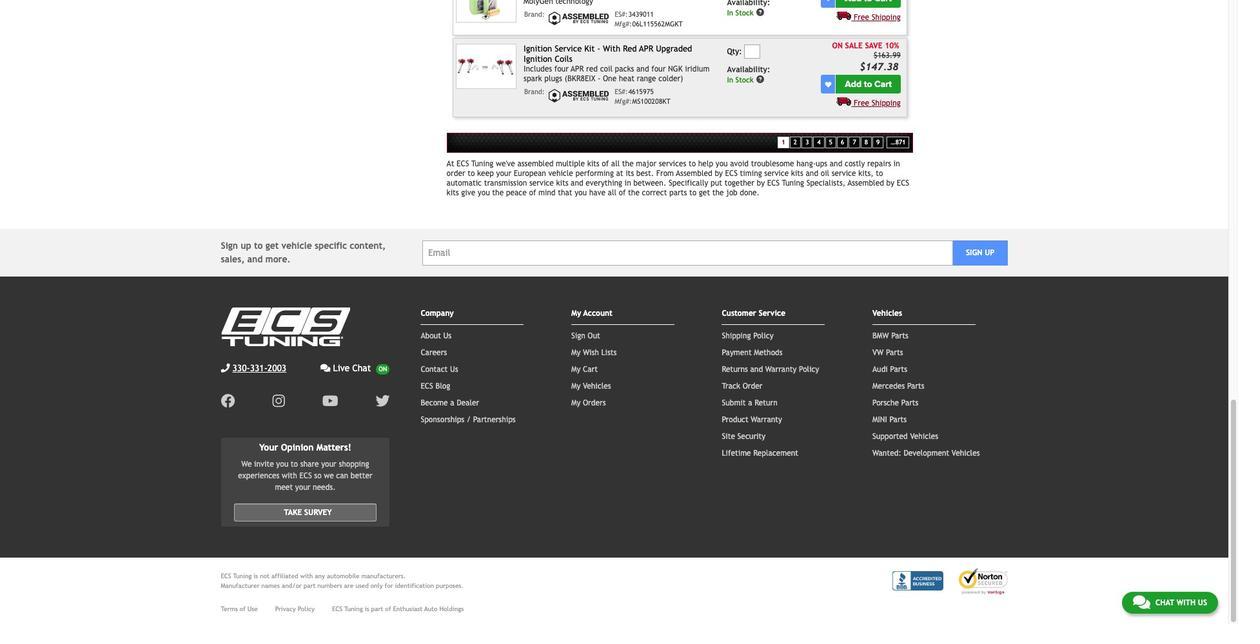 Task type: locate. For each thing, give the bounding box(es) containing it.
0 vertical spatial comments image
[[321, 364, 331, 373]]

vw
[[873, 348, 884, 358]]

vehicles up wanted: development vehicles "link"
[[911, 432, 939, 441]]

- left one
[[598, 74, 601, 84]]

1 vertical spatial free
[[854, 99, 870, 108]]

bmw parts
[[873, 332, 909, 341]]

2 four from the left
[[652, 65, 666, 74]]

brand: down spark on the top of the page
[[524, 88, 545, 96]]

with
[[603, 44, 621, 53]]

0 vertical spatial is
[[254, 573, 258, 580]]

1 vertical spatial part
[[371, 606, 383, 613]]

(bkr8eix
[[565, 74, 596, 84]]

1 a from the left
[[450, 399, 455, 408]]

my left orders
[[572, 399, 581, 408]]

1 vertical spatial in
[[625, 179, 631, 188]]

06l115562mgkt
[[633, 20, 683, 28]]

0 horizontal spatial up
[[241, 241, 251, 251]]

0 horizontal spatial policy
[[298, 606, 315, 613]]

avoid
[[731, 159, 749, 168]]

comments image left live
[[321, 364, 331, 373]]

1 vertical spatial service
[[759, 309, 786, 318]]

0 vertical spatial stock
[[736, 8, 754, 17]]

submit
[[722, 399, 746, 408]]

free shipping image up on
[[837, 11, 852, 20]]

warranty down return
[[751, 416, 783, 425]]

1 horizontal spatial part
[[371, 606, 383, 613]]

parts
[[892, 332, 909, 341], [886, 348, 904, 358], [891, 365, 908, 374], [908, 382, 925, 391], [902, 399, 919, 408], [890, 416, 907, 425]]

my for my cart
[[572, 365, 581, 374]]

comments image inside live chat link
[[321, 364, 331, 373]]

free for first free shipping icon from the top of the page
[[854, 13, 870, 22]]

shipping up payment
[[722, 332, 751, 341]]

2 horizontal spatial by
[[887, 179, 895, 188]]

get
[[699, 188, 710, 198], [266, 241, 279, 251]]

correct
[[642, 188, 667, 198]]

parts right vw
[[886, 348, 904, 358]]

es#: inside the es#: 4615975 mfg#: ms100208kt
[[615, 88, 628, 96]]

0 horizontal spatial vehicle
[[282, 241, 312, 251]]

1 four from the left
[[555, 65, 569, 74]]

service for customer
[[759, 309, 786, 318]]

apr
[[639, 44, 654, 53], [571, 65, 584, 74]]

service inside ignition service kit - with red apr upgraded ignition coils includes four apr red coil packs and four ngk iridium spark plugs (bkr8eix - one heat range colder)
[[555, 44, 582, 53]]

3 my from the top
[[572, 365, 581, 374]]

2 vertical spatial policy
[[298, 606, 315, 613]]

2 vertical spatial us
[[1199, 599, 1208, 608]]

mfg#: for 3439011
[[615, 20, 632, 28]]

parts up porsche parts link
[[908, 382, 925, 391]]

- right kit
[[598, 44, 601, 53]]

0 vertical spatial free shipping
[[854, 13, 901, 22]]

es#: left 3439011
[[615, 11, 628, 18]]

by up put
[[715, 169, 723, 178]]

1 vertical spatial mfg#:
[[615, 98, 632, 105]]

1 free from the top
[[854, 13, 870, 22]]

privacy
[[275, 606, 296, 613]]

security
[[738, 432, 766, 441]]

0 horizontal spatial in
[[625, 179, 631, 188]]

1 horizontal spatial is
[[365, 606, 369, 613]]

policy for shipping policy
[[754, 332, 774, 341]]

tuning up keep
[[472, 159, 494, 168]]

is left not
[[254, 573, 258, 580]]

1 horizontal spatial assembled
[[848, 179, 884, 188]]

ecs tuning image
[[221, 308, 350, 347]]

2 mfg#: from the top
[[615, 98, 632, 105]]

holdings
[[440, 606, 464, 613]]

specifically
[[669, 179, 709, 188]]

1 vertical spatial es#:
[[615, 88, 628, 96]]

…871
[[891, 138, 906, 146]]

upgraded
[[656, 44, 692, 53]]

stock down availability:
[[736, 75, 754, 84]]

all up at
[[612, 159, 620, 168]]

warranty down "methods" at the bottom of the page
[[766, 365, 797, 374]]

es#: down heat
[[615, 88, 628, 96]]

invite
[[254, 460, 274, 469]]

get inside sign up to get vehicle specific content, sales, and more.
[[266, 241, 279, 251]]

question sign image
[[756, 75, 765, 84]]

0 vertical spatial in
[[727, 8, 734, 17]]

1
[[782, 138, 786, 146]]

tuning up manufacturer
[[233, 573, 252, 580]]

the down put
[[713, 188, 724, 198]]

comments image
[[321, 364, 331, 373], [1133, 595, 1151, 610]]

a for submit
[[749, 399, 753, 408]]

about
[[421, 332, 441, 341]]

youtube logo image
[[322, 394, 338, 408]]

1 vertical spatial in
[[727, 75, 734, 84]]

0 vertical spatial chat
[[352, 363, 371, 374]]

vehicle inside sign up to get vehicle specific content, sales, and more.
[[282, 241, 312, 251]]

0 horizontal spatial a
[[450, 399, 455, 408]]

0 horizontal spatial cart
[[583, 365, 598, 374]]

1 vertical spatial chat
[[1156, 599, 1175, 608]]

add to cart button
[[836, 75, 901, 94]]

0 vertical spatial mfg#:
[[615, 20, 632, 28]]

2 horizontal spatial with
[[1177, 599, 1196, 608]]

is down "used"
[[365, 606, 369, 613]]

and down 'hang-'
[[806, 169, 819, 178]]

instagram logo image
[[273, 394, 285, 408]]

5 my from the top
[[572, 399, 581, 408]]

blog
[[436, 382, 450, 391]]

vehicles up bmw parts link
[[873, 309, 903, 318]]

0 vertical spatial free
[[854, 13, 870, 22]]

your down "we've"
[[496, 169, 512, 178]]

costly
[[845, 159, 865, 168]]

apr up (bkr8eix
[[571, 65, 584, 74]]

1 vertical spatial -
[[598, 74, 601, 84]]

0 vertical spatial part
[[304, 583, 316, 590]]

its
[[626, 169, 634, 178]]

porsche parts
[[873, 399, 919, 408]]

a left return
[[749, 399, 753, 408]]

brand: for es#: 3439011 mfg#: 06l115562mgkt
[[524, 11, 545, 18]]

vw parts
[[873, 348, 904, 358]]

plugs
[[545, 74, 563, 84]]

product warranty link
[[722, 416, 783, 425]]

mfg#: inside es#: 3439011 mfg#: 06l115562mgkt
[[615, 20, 632, 28]]

and
[[637, 65, 649, 74], [830, 159, 843, 168], [806, 169, 819, 178], [571, 179, 584, 188], [247, 254, 263, 265], [751, 365, 763, 374]]

take survey
[[284, 508, 332, 517]]

free shipping up the save
[[854, 13, 901, 22]]

2 assembled by ecs - corporate logo image from the top
[[547, 88, 612, 104]]

1 horizontal spatial sign
[[572, 332, 586, 341]]

mercedes parts
[[873, 382, 925, 391]]

service for ignition
[[555, 44, 582, 53]]

1 horizontal spatial up
[[985, 248, 995, 258]]

1 brand: from the top
[[524, 11, 545, 18]]

kits down the 'automatic'
[[447, 188, 459, 198]]

cart
[[875, 79, 892, 90], [583, 365, 598, 374]]

ecs up manufacturer
[[221, 573, 231, 580]]

0 vertical spatial free shipping image
[[837, 11, 852, 20]]

shipping policy
[[722, 332, 774, 341]]

are
[[344, 583, 354, 590]]

parts right bmw
[[892, 332, 909, 341]]

needs.
[[313, 483, 336, 492]]

company
[[421, 309, 454, 318]]

in inside the availability: in stock
[[727, 75, 734, 84]]

1 vertical spatial with
[[300, 573, 313, 580]]

development
[[904, 449, 950, 458]]

2 horizontal spatial service
[[832, 169, 857, 178]]

1 horizontal spatial comments image
[[1133, 595, 1151, 610]]

keep
[[477, 169, 494, 178]]

add to wish list image
[[825, 81, 832, 88]]

service up coils
[[555, 44, 582, 53]]

us
[[444, 332, 452, 341], [450, 365, 458, 374], [1199, 599, 1208, 608]]

assembled by ecs - corporate logo image for es#: 3439011 mfg#: 06l115562mgkt
[[547, 11, 612, 27]]

up for sign up to get vehicle specific content, sales, and more.
[[241, 241, 251, 251]]

0 horizontal spatial comments image
[[321, 364, 331, 373]]

sign up
[[966, 248, 995, 258]]

0 horizontal spatial your
[[295, 483, 311, 492]]

your
[[496, 169, 512, 178], [321, 460, 337, 469], [295, 483, 311, 492]]

audi
[[873, 365, 888, 374]]

stock left question sign image
[[736, 8, 754, 17]]

in left question sign image
[[727, 8, 734, 17]]

1 free shipping image from the top
[[837, 11, 852, 20]]

ecs
[[457, 159, 469, 168], [726, 169, 738, 178], [768, 179, 780, 188], [897, 179, 910, 188], [421, 382, 433, 391], [300, 472, 312, 481], [221, 573, 231, 580], [332, 606, 343, 613]]

four
[[555, 65, 569, 74], [652, 65, 666, 74]]

policy inside privacy policy link
[[298, 606, 315, 613]]

1 vertical spatial free shipping
[[854, 99, 901, 108]]

up inside sign up to get vehicle specific content, sales, and more.
[[241, 241, 251, 251]]

in down 'its'
[[625, 179, 631, 188]]

0 vertical spatial brand:
[[524, 11, 545, 18]]

0 horizontal spatial get
[[266, 241, 279, 251]]

330-331-2003
[[233, 363, 287, 374]]

free shipping image down add at the right top
[[837, 97, 852, 106]]

shipping up 10%
[[872, 13, 901, 22]]

1 ignition from the top
[[524, 44, 552, 53]]

1 vertical spatial ignition
[[524, 54, 552, 64]]

parts down mercedes parts
[[902, 399, 919, 408]]

my for my orders
[[572, 399, 581, 408]]

and up range
[[637, 65, 649, 74]]

get down specifically
[[699, 188, 710, 198]]

sign inside sign up to get vehicle specific content, sales, and more.
[[221, 241, 238, 251]]

0 vertical spatial apr
[[639, 44, 654, 53]]

parts up mercedes parts
[[891, 365, 908, 374]]

2 vertical spatial your
[[295, 483, 311, 492]]

1 horizontal spatial four
[[652, 65, 666, 74]]

1 vertical spatial brand:
[[524, 88, 545, 96]]

1 es#: from the top
[[615, 11, 628, 18]]

1 vertical spatial your
[[321, 460, 337, 469]]

on
[[833, 41, 843, 50]]

0 horizontal spatial assembled
[[676, 169, 713, 178]]

you inside we invite you to share your shopping experiences with ecs so we can better meet your needs.
[[276, 460, 289, 469]]

by down timing
[[757, 179, 765, 188]]

mfg#: inside the es#: 4615975 mfg#: ms100208kt
[[615, 98, 632, 105]]

sponsorships / partnerships
[[421, 416, 516, 425]]

shopping
[[339, 460, 369, 469]]

0 vertical spatial get
[[699, 188, 710, 198]]

1 vertical spatial shipping
[[872, 99, 901, 108]]

1 vertical spatial apr
[[571, 65, 584, 74]]

ecs tuning is part of enthusiast auto holdings
[[332, 606, 464, 613]]

we
[[241, 460, 252, 469]]

0 horizontal spatial chat
[[352, 363, 371, 374]]

0 vertical spatial vehicle
[[549, 169, 574, 178]]

my down the my cart link
[[572, 382, 581, 391]]

1 vertical spatial cart
[[583, 365, 598, 374]]

0 vertical spatial ignition
[[524, 44, 552, 53]]

four up range
[[652, 65, 666, 74]]

0 horizontal spatial with
[[282, 472, 297, 481]]

assembled down kits,
[[848, 179, 884, 188]]

/
[[467, 416, 471, 425]]

0 vertical spatial es#:
[[615, 11, 628, 18]]

manufacturers.
[[362, 573, 406, 580]]

my left account
[[572, 309, 581, 318]]

0 vertical spatial service
[[555, 44, 582, 53]]

0 vertical spatial assembled by ecs - corporate logo image
[[547, 11, 612, 27]]

1 vertical spatial all
[[608, 188, 617, 198]]

1 horizontal spatial by
[[757, 179, 765, 188]]

2 horizontal spatial sign
[[966, 248, 983, 258]]

0 horizontal spatial part
[[304, 583, 316, 590]]

1 vertical spatial warranty
[[751, 416, 783, 425]]

a
[[450, 399, 455, 408], [749, 399, 753, 408]]

1 horizontal spatial chat
[[1156, 599, 1175, 608]]

1 horizontal spatial apr
[[639, 44, 654, 53]]

1 assembled by ecs - corporate logo image from the top
[[547, 11, 612, 27]]

assembled
[[518, 159, 554, 168]]

and right sales, in the left top of the page
[[247, 254, 263, 265]]

ecs blog
[[421, 382, 450, 391]]

0 horizontal spatial service
[[555, 44, 582, 53]]

1 vertical spatial assembled by ecs - corporate logo image
[[547, 88, 612, 104]]

2 my from the top
[[572, 348, 581, 358]]

0 vertical spatial with
[[282, 472, 297, 481]]

you right invite
[[276, 460, 289, 469]]

2 in from the top
[[727, 75, 734, 84]]

8
[[865, 138, 868, 146]]

1 vertical spatial assembled
[[848, 179, 884, 188]]

a left the dealer
[[450, 399, 455, 408]]

track order link
[[722, 382, 763, 391]]

dealer
[[457, 399, 479, 408]]

part inside ecs tuning is not affiliated with any automobile manufacturers. manufacturer names and/or part numbers are used only for identification purposes.
[[304, 583, 316, 590]]

twitter logo image
[[376, 394, 390, 408]]

at
[[447, 159, 454, 168]]

together
[[725, 179, 755, 188]]

add to wish list image
[[825, 0, 832, 1]]

my for my vehicles
[[572, 382, 581, 391]]

free shipping image
[[837, 11, 852, 20], [837, 97, 852, 106]]

free shipping for first free shipping icon from the top of the page
[[854, 13, 901, 22]]

us inside 'link'
[[1199, 599, 1208, 608]]

comments image inside chat with us 'link'
[[1133, 595, 1151, 610]]

return
[[755, 399, 778, 408]]

best.
[[637, 169, 654, 178]]

1 vertical spatial get
[[266, 241, 279, 251]]

2 a from the left
[[749, 399, 753, 408]]

wish
[[583, 348, 599, 358]]

2 brand: from the top
[[524, 88, 545, 96]]

1 horizontal spatial get
[[699, 188, 710, 198]]

methods
[[754, 348, 783, 358]]

get up more.
[[266, 241, 279, 251]]

your up we
[[321, 460, 337, 469]]

privacy policy link
[[275, 604, 315, 614]]

customer
[[722, 309, 757, 318]]

free down add to cart
[[854, 99, 870, 108]]

porsche
[[873, 399, 899, 408]]

my vehicles
[[572, 382, 611, 391]]

four down coils
[[555, 65, 569, 74]]

timing
[[740, 169, 762, 178]]

up for sign up
[[985, 248, 995, 258]]

is inside ecs tuning is not affiliated with any automobile manufacturers. manufacturer names and/or part numbers are used only for identification purposes.
[[254, 573, 258, 580]]

1 my from the top
[[572, 309, 581, 318]]

service down troublesome
[[765, 169, 789, 178]]

parts down porsche parts link
[[890, 416, 907, 425]]

2 es#: from the top
[[615, 88, 628, 96]]

numbers
[[318, 583, 342, 590]]

0 horizontal spatial apr
[[571, 65, 584, 74]]

tuning inside ecs tuning is not affiliated with any automobile manufacturers. manufacturer names and/or part numbers are used only for identification purposes.
[[233, 573, 252, 580]]

0 horizontal spatial is
[[254, 573, 258, 580]]

assembled up specifically
[[676, 169, 713, 178]]

1 vertical spatial vehicle
[[282, 241, 312, 251]]

1 vertical spatial comments image
[[1133, 595, 1151, 610]]

privacy policy
[[275, 606, 315, 613]]

part down only
[[371, 606, 383, 613]]

vehicles right development
[[952, 449, 980, 458]]

2 free shipping image from the top
[[837, 97, 852, 106]]

service up mind at the top of page
[[530, 179, 554, 188]]

0 vertical spatial -
[[598, 44, 601, 53]]

supported
[[873, 432, 908, 441]]

1 vertical spatial policy
[[799, 365, 820, 374]]

the up 'its'
[[622, 159, 634, 168]]

take survey button
[[234, 504, 377, 522]]

and inside sign up to get vehicle specific content, sales, and more.
[[247, 254, 263, 265]]

es#: inside es#: 3439011 mfg#: 06l115562mgkt
[[615, 11, 628, 18]]

0 vertical spatial shipping
[[872, 13, 901, 22]]

0 vertical spatial your
[[496, 169, 512, 178]]

ecs left so
[[300, 472, 312, 481]]

1 horizontal spatial policy
[[754, 332, 774, 341]]

in right repairs
[[894, 159, 901, 168]]

1 vertical spatial is
[[365, 606, 369, 613]]

2 stock from the top
[[736, 75, 754, 84]]

live chat link
[[321, 362, 390, 376]]

brand: for es#: 4615975 mfg#: ms100208kt
[[524, 88, 545, 96]]

0 horizontal spatial sign
[[221, 241, 238, 251]]

2 free from the top
[[854, 99, 870, 108]]

ecs left blog
[[421, 382, 433, 391]]

1 free shipping from the top
[[854, 13, 901, 22]]

comments image left chat with us
[[1133, 595, 1151, 610]]

2 vertical spatial with
[[1177, 599, 1196, 608]]

sign inside button
[[966, 248, 983, 258]]

2 free shipping from the top
[[854, 99, 901, 108]]

part down any
[[304, 583, 316, 590]]

up inside sign up button
[[985, 248, 995, 258]]

free shipping down add to cart button
[[854, 99, 901, 108]]

1 horizontal spatial service
[[759, 309, 786, 318]]

0 vertical spatial policy
[[754, 332, 774, 341]]

lists
[[602, 348, 617, 358]]

1 horizontal spatial cart
[[875, 79, 892, 90]]

cart down wish
[[583, 365, 598, 374]]

1 mfg#: from the top
[[615, 20, 632, 28]]

None text field
[[745, 44, 761, 59]]

0 vertical spatial us
[[444, 332, 452, 341]]

of left the enthusiast
[[385, 606, 391, 613]]

2 horizontal spatial your
[[496, 169, 512, 178]]

you right give
[[478, 188, 490, 198]]

sponsorships / partnerships link
[[421, 416, 516, 425]]

my left wish
[[572, 348, 581, 358]]

red
[[623, 44, 637, 53]]

1 horizontal spatial with
[[300, 573, 313, 580]]

mfg#: down 4615975
[[615, 98, 632, 105]]

chat
[[352, 363, 371, 374], [1156, 599, 1175, 608]]

shipping down add to cart button
[[872, 99, 901, 108]]

shipping for 1st free shipping icon from the bottom
[[872, 99, 901, 108]]

vehicle up more.
[[282, 241, 312, 251]]

4 my from the top
[[572, 382, 581, 391]]

you right that on the left of page
[[575, 188, 587, 198]]

1 horizontal spatial in
[[894, 159, 901, 168]]

service right customer
[[759, 309, 786, 318]]

vehicle down multiple
[[549, 169, 574, 178]]

to inside sign up to get vehicle specific content, sales, and more.
[[254, 241, 263, 251]]

assembled by ecs - corporate logo image
[[547, 11, 612, 27], [547, 88, 612, 104]]

your right 'meet'
[[295, 483, 311, 492]]

brand: right es#3439011 - 06l115562mgkt - liqui moly molygen - oil service kit (5w-40) - includes hengst oil filter and liqui moly 5w-40 oil with molygen technology - assembled by ecs - audi volkswagen image
[[524, 11, 545, 18]]

all down everything
[[608, 188, 617, 198]]

1 vertical spatial stock
[[736, 75, 754, 84]]

$163.99
[[874, 51, 901, 60]]

assembled by ecs - corporate logo image down (bkr8eix
[[547, 88, 612, 104]]

ecs down avoid
[[726, 169, 738, 178]]

with
[[282, 472, 297, 481], [300, 573, 313, 580], [1177, 599, 1196, 608]]

vehicle
[[549, 169, 574, 178], [282, 241, 312, 251]]

your
[[259, 443, 278, 453]]

1 horizontal spatial your
[[321, 460, 337, 469]]

is for part
[[365, 606, 369, 613]]

colder)
[[659, 74, 684, 84]]

free up sale
[[854, 13, 870, 22]]



Task type: describe. For each thing, give the bounding box(es) containing it.
matters!
[[317, 443, 352, 453]]

of down at
[[619, 188, 626, 198]]

replacement
[[754, 449, 799, 458]]

ecs down numbers
[[332, 606, 343, 613]]

free for 1st free shipping icon from the bottom
[[854, 99, 870, 108]]

parts for porsche parts
[[902, 399, 919, 408]]

your inside at ecs tuning we've assembled multiple kits of all the major services to help you avoid troublesome hang-ups and costly repairs in order to keep your european vehicle performing at its best. from assembled by ecs timing service kits and oil service kits, to automatic transmission service kits and everything in between. specifically put together by ecs tuning specialists, assembled by ecs kits give you the peace of mind that you have all of the correct parts to get the job done.
[[496, 169, 512, 178]]

more.
[[266, 254, 291, 265]]

of left use
[[240, 606, 246, 613]]

8 link
[[861, 136, 872, 148]]

and up that on the left of page
[[571, 179, 584, 188]]

10%
[[885, 41, 900, 50]]

and right ups
[[830, 159, 843, 168]]

2 vertical spatial shipping
[[722, 332, 751, 341]]

phone image
[[221, 364, 230, 373]]

mini
[[873, 416, 888, 425]]

and up 'order'
[[751, 365, 763, 374]]

sponsorships
[[421, 416, 465, 425]]

tuning down are at the bottom left
[[345, 606, 363, 613]]

es#: for es#: 4615975 mfg#: ms100208kt
[[615, 88, 628, 96]]

transmission
[[484, 179, 527, 188]]

0 vertical spatial warranty
[[766, 365, 797, 374]]

account
[[584, 309, 613, 318]]

is for not
[[254, 573, 258, 580]]

ecs down troublesome
[[768, 179, 780, 188]]

1 horizontal spatial service
[[765, 169, 789, 178]]

6
[[841, 138, 845, 146]]

4
[[818, 138, 821, 146]]

major
[[636, 159, 657, 168]]

track order
[[722, 382, 763, 391]]

take survey link
[[234, 504, 377, 522]]

1 link
[[778, 136, 790, 148]]

4615975
[[629, 88, 654, 96]]

comments image for chat
[[1133, 595, 1151, 610]]

and inside ignition service kit - with red apr upgraded ignition coils includes four apr red coil packs and four ngk iridium spark plugs (bkr8eix - one heat range colder)
[[637, 65, 649, 74]]

red
[[587, 65, 598, 74]]

repairs
[[868, 159, 892, 168]]

my for my wish lists
[[572, 348, 581, 358]]

used
[[356, 583, 369, 590]]

get inside at ecs tuning we've assembled multiple kits of all the major services to help you avoid troublesome hang-ups and costly repairs in order to keep your european vehicle performing at its best. from assembled by ecs timing service kits and oil service kits, to automatic transmission service kits and everything in between. specifically put together by ecs tuning specialists, assembled by ecs kits give you the peace of mind that you have all of the correct parts to get the job done.
[[699, 188, 710, 198]]

on sale save 10% $163.99 $147.38
[[833, 41, 901, 72]]

wanted:
[[873, 449, 902, 458]]

parts for mini parts
[[890, 416, 907, 425]]

become a dealer
[[421, 399, 479, 408]]

2 horizontal spatial policy
[[799, 365, 820, 374]]

1 - from the top
[[598, 44, 601, 53]]

availability: in stock
[[727, 65, 771, 84]]

one
[[603, 74, 617, 84]]

0 vertical spatial all
[[612, 159, 620, 168]]

kits up performing
[[588, 159, 600, 168]]

2 - from the top
[[598, 74, 601, 84]]

5
[[830, 138, 833, 146]]

can
[[336, 472, 349, 481]]

with inside we invite you to share your shopping experiences with ecs so we can better meet your needs.
[[282, 472, 297, 481]]

chat inside live chat link
[[352, 363, 371, 374]]

shipping for first free shipping icon from the top of the page
[[872, 13, 901, 22]]

lifetime replacement link
[[722, 449, 799, 458]]

mfg#: for 4615975
[[615, 98, 632, 105]]

us for about us
[[444, 332, 452, 341]]

audi parts link
[[873, 365, 908, 374]]

the down transmission
[[492, 188, 504, 198]]

parts for mercedes parts
[[908, 382, 925, 391]]

meet
[[275, 483, 293, 492]]

1 in from the top
[[727, 8, 734, 17]]

330-331-2003 link
[[221, 362, 287, 376]]

job
[[727, 188, 738, 198]]

bmw
[[873, 332, 889, 341]]

us for contact us
[[450, 365, 458, 374]]

with inside 'link'
[[1177, 599, 1196, 608]]

audi parts
[[873, 365, 908, 374]]

automobile
[[327, 573, 360, 580]]

facebook logo image
[[221, 394, 235, 408]]

hang-
[[797, 159, 816, 168]]

use
[[248, 606, 258, 613]]

a for become
[[450, 399, 455, 408]]

done.
[[740, 188, 760, 198]]

heat
[[619, 74, 635, 84]]

mercedes
[[873, 382, 905, 391]]

purposes.
[[436, 583, 464, 590]]

with inside ecs tuning is not affiliated with any automobile manufacturers. manufacturer names and/or part numbers are used only for identification purposes.
[[300, 573, 313, 580]]

affiliated
[[272, 573, 298, 580]]

returns and warranty policy
[[722, 365, 820, 374]]

payment methods link
[[722, 348, 783, 358]]

lifetime
[[722, 449, 751, 458]]

kits down 'hang-'
[[792, 169, 804, 178]]

ecs down …871 link on the top right of page
[[897, 179, 910, 188]]

…871 link
[[887, 136, 910, 148]]

terms
[[221, 606, 238, 613]]

kit
[[585, 44, 595, 53]]

vehicles up orders
[[583, 382, 611, 391]]

the down between.
[[628, 188, 640, 198]]

any
[[315, 573, 325, 580]]

ecs tuning is not affiliated with any automobile manufacturers. manufacturer names and/or part numbers are used only for identification purposes.
[[221, 573, 464, 590]]

everything
[[586, 179, 623, 188]]

4 link
[[814, 136, 825, 148]]

to inside we invite you to share your shopping experiences with ecs so we can better meet your needs.
[[291, 460, 298, 469]]

order
[[447, 169, 466, 178]]

Email email field
[[423, 240, 953, 266]]

put
[[711, 179, 723, 188]]

chat with us
[[1156, 599, 1208, 608]]

policy for privacy policy
[[298, 606, 315, 613]]

sign out link
[[572, 332, 600, 341]]

6 link
[[837, 136, 849, 148]]

0 horizontal spatial service
[[530, 179, 554, 188]]

enthusiast
[[393, 606, 423, 613]]

chat inside chat with us 'link'
[[1156, 599, 1175, 608]]

site security
[[722, 432, 766, 441]]

assembled by ecs - corporate logo image for es#: 4615975 mfg#: ms100208kt
[[547, 88, 612, 104]]

coils
[[555, 54, 573, 64]]

2 ignition from the top
[[524, 54, 552, 64]]

my orders link
[[572, 399, 606, 408]]

contact
[[421, 365, 448, 374]]

7 link
[[849, 136, 860, 148]]

es#: 3439011 mfg#: 06l115562mgkt
[[615, 11, 683, 28]]

identification
[[395, 583, 434, 590]]

availability:
[[727, 65, 771, 74]]

returns
[[722, 365, 748, 374]]

question sign image
[[756, 8, 765, 17]]

supported vehicles link
[[873, 432, 939, 441]]

about us
[[421, 332, 452, 341]]

vehicle inside at ecs tuning we've assembled multiple kits of all the major services to help you avoid troublesome hang-ups and costly repairs in order to keep your european vehicle performing at its best. from assembled by ecs timing service kits and oil service kits, to automatic transmission service kits and everything in between. specifically put together by ecs tuning specialists, assembled by ecs kits give you the peace of mind that you have all of the correct parts to get the job done.
[[549, 169, 574, 178]]

sales,
[[221, 254, 245, 265]]

tuning down 'hang-'
[[782, 179, 805, 188]]

my wish lists
[[572, 348, 617, 358]]

0 vertical spatial assembled
[[676, 169, 713, 178]]

that
[[558, 188, 573, 198]]

es#4615975 - ms100208kt - ignition service kit - with red apr upgraded ignition coils - includes four apr red coil packs and four ngk iridium spark plugs (bkr8eix - one heat range colder) - assembled by ecs - audi volkswagen image
[[456, 44, 517, 89]]

comments image for live
[[321, 364, 331, 373]]

es#3439011 - 06l115562mgkt - liqui moly molygen - oil service kit (5w-40) - includes hengst oil filter and liqui moly 5w-40 oil with molygen technology - assembled by ecs - audi volkswagen image
[[456, 0, 517, 22]]

sign for sign up to get vehicle specific content, sales, and more.
[[221, 241, 238, 251]]

terms of use
[[221, 606, 258, 613]]

1 stock from the top
[[736, 8, 754, 17]]

parts for bmw parts
[[892, 332, 909, 341]]

ecs inside we invite you to share your shopping experiences with ecs so we can better meet your needs.
[[300, 472, 312, 481]]

mini parts
[[873, 416, 907, 425]]

cart inside button
[[875, 79, 892, 90]]

free shipping for 1st free shipping icon from the bottom
[[854, 99, 901, 108]]

sign for sign out
[[572, 332, 586, 341]]

ecs inside ecs tuning is not affiliated with any automobile manufacturers. manufacturer names and/or part numbers are used only for identification purposes.
[[221, 573, 231, 580]]

es#: for es#: 3439011 mfg#: 06l115562mgkt
[[615, 11, 628, 18]]

careers
[[421, 348, 447, 358]]

parts for vw parts
[[886, 348, 904, 358]]

es#: 4615975 mfg#: ms100208kt
[[615, 88, 671, 105]]

0 horizontal spatial by
[[715, 169, 723, 178]]

sign for sign up
[[966, 248, 983, 258]]

site
[[722, 432, 735, 441]]

my for my account
[[572, 309, 581, 318]]

kits up that on the left of page
[[556, 179, 569, 188]]

ngk
[[668, 65, 683, 74]]

live chat
[[333, 363, 371, 374]]

of up performing
[[602, 159, 609, 168]]

of left mind at the top of page
[[529, 188, 536, 198]]

0 vertical spatial in
[[894, 159, 901, 168]]

supported vehicles
[[873, 432, 939, 441]]

ecs up order
[[457, 159, 469, 168]]

you right help
[[716, 159, 728, 168]]

content,
[[350, 241, 386, 251]]

enthusiast auto holdings link
[[393, 604, 464, 614]]

7
[[853, 138, 857, 146]]

stock inside the availability: in stock
[[736, 75, 754, 84]]

order
[[743, 382, 763, 391]]

your opinion matters!
[[259, 443, 352, 453]]

parts for audi parts
[[891, 365, 908, 374]]

bmw parts link
[[873, 332, 909, 341]]

to inside button
[[864, 79, 873, 90]]

3
[[806, 138, 809, 146]]

wanted: development vehicles link
[[873, 449, 980, 458]]

for
[[385, 583, 393, 590]]

sale
[[846, 41, 863, 50]]



Task type: vqa. For each thing, say whether or not it's contained in the screenshot.
'AUDI'
yes



